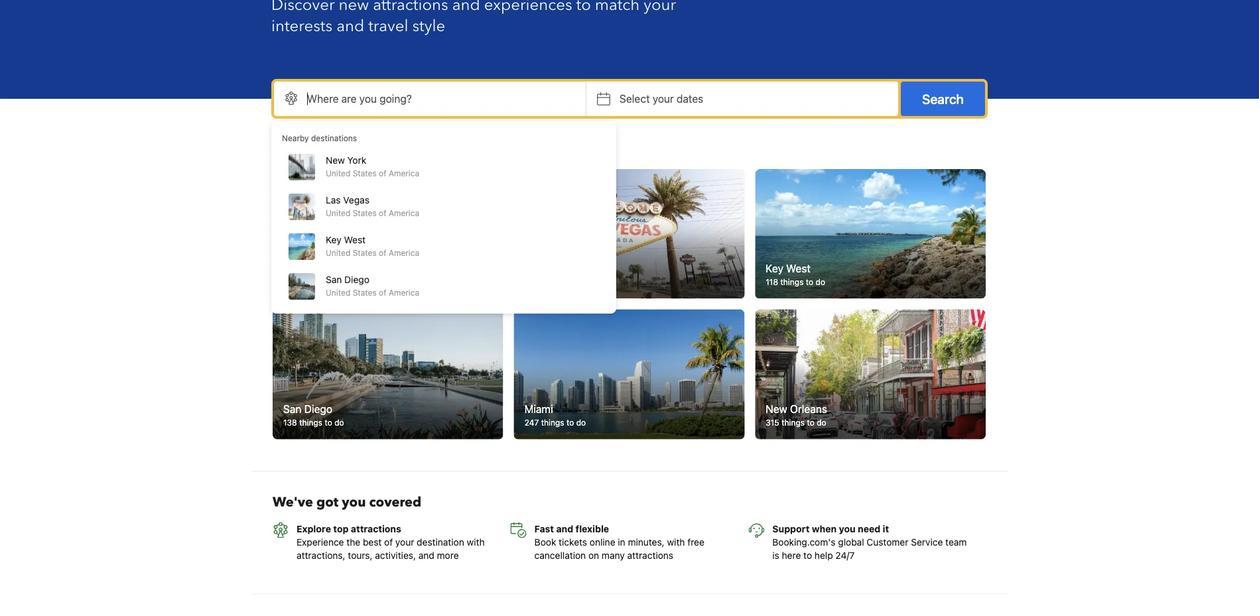 Task type: describe. For each thing, give the bounding box(es) containing it.
las vegas image
[[514, 169, 745, 299]]

united for san
[[326, 288, 350, 297]]

things for new york
[[303, 278, 326, 287]]

select
[[620, 93, 650, 105]]

attractions for style
[[373, 0, 448, 16]]

to inside discover new attractions and experiences to match your interests and travel style
[[576, 0, 591, 16]]

new york image
[[273, 169, 503, 299]]

247
[[525, 418, 539, 427]]

new
[[339, 0, 369, 16]]

more
[[437, 550, 459, 561]]

diego for san diego 138 things to do
[[304, 403, 332, 415]]

miami image
[[514, 310, 745, 439]]

do for key west
[[816, 278, 825, 287]]

tickets
[[559, 537, 587, 547]]

in
[[618, 537, 625, 547]]

travel
[[368, 15, 408, 37]]

minutes,
[[628, 537, 665, 547]]

and inside explore top attractions experience the best of your destination with attractions, tours, activities, and more
[[418, 550, 434, 561]]

1 vertical spatial your
[[653, 93, 674, 105]]

fast
[[534, 523, 554, 534]]

key for key west 118 things to do
[[766, 262, 783, 275]]

explore
[[297, 523, 331, 534]]

fast and flexible book tickets online in minutes, with free cancellation on many attractions
[[534, 523, 704, 561]]

do inside miami 247 things to do
[[576, 418, 586, 427]]

nearby destinations up new york united states of america
[[282, 133, 357, 143]]

things for san diego
[[299, 418, 322, 427]]

do for new orleans
[[817, 418, 826, 427]]

things inside miami 247 things to do
[[541, 418, 564, 427]]

destinations up vegas
[[323, 140, 402, 158]]

with inside explore top attractions experience the best of your destination with attractions, tours, activities, and more
[[467, 537, 485, 547]]

support when you need it booking.com's global customer service team is here to help 24/7
[[772, 523, 967, 561]]

west for key west united states of america
[[344, 235, 366, 245]]

attractions for tours,
[[351, 523, 401, 534]]

customer
[[867, 537, 909, 547]]

america for west
[[389, 248, 419, 257]]

on
[[588, 550, 599, 561]]

is
[[772, 550, 779, 561]]

attractions inside fast and flexible book tickets online in minutes, with free cancellation on many attractions
[[627, 550, 673, 561]]

states for san diego
[[353, 288, 377, 297]]

diego for san diego united states of america
[[344, 274, 369, 285]]

and inside fast and flexible book tickets online in minutes, with free cancellation on many attractions
[[556, 523, 573, 534]]

of for new york
[[379, 169, 386, 178]]

118
[[766, 278, 778, 287]]

of inside explore top attractions experience the best of your destination with attractions, tours, activities, and more
[[384, 537, 393, 547]]

vegas
[[343, 195, 369, 206]]

24/7
[[836, 550, 855, 561]]

new for new york 1210 things to do
[[283, 262, 305, 275]]

las
[[326, 195, 341, 206]]

states for new york
[[353, 169, 377, 178]]

key west image
[[755, 169, 986, 299]]

tours,
[[348, 550, 373, 561]]

top
[[333, 523, 349, 534]]

when
[[812, 523, 837, 534]]

destinations up new york united states of america
[[311, 133, 357, 143]]

it
[[883, 523, 889, 534]]

explore top attractions experience the best of your destination with attractions, tours, activities, and more
[[297, 523, 485, 561]]

Where are you going? search field
[[274, 82, 586, 116]]

of for key west
[[379, 248, 386, 257]]

nearby destinations up las
[[273, 140, 402, 158]]

destination
[[417, 537, 464, 547]]

to inside new orleans 315 things to do
[[807, 418, 815, 427]]

discover
[[271, 0, 335, 16]]

attractions,
[[297, 550, 345, 561]]

america for diego
[[389, 288, 419, 297]]

of for las vegas
[[379, 208, 386, 218]]

interests
[[271, 15, 332, 37]]

key west 118 things to do
[[766, 262, 825, 287]]

new for new orleans 315 things to do
[[766, 403, 787, 415]]

states for key west
[[353, 248, 377, 257]]

activities,
[[375, 550, 416, 561]]

you for got
[[342, 493, 366, 511]]

san for san diego united states of america
[[326, 274, 342, 285]]



Task type: vqa. For each thing, say whether or not it's contained in the screenshot.


Task type: locate. For each thing, give the bounding box(es) containing it.
states up vegas
[[353, 169, 377, 178]]

america inside san diego united states of america
[[389, 288, 419, 297]]

2 with from the left
[[667, 537, 685, 547]]

of inside las vegas united states of america
[[379, 208, 386, 218]]

nearby destinations
[[282, 133, 357, 143], [273, 140, 402, 158]]

1 horizontal spatial key
[[766, 262, 783, 275]]

to inside support when you need it booking.com's global customer service team is here to help 24/7
[[803, 550, 812, 561]]

york for new york 1210 things to do
[[308, 262, 329, 275]]

san
[[326, 274, 342, 285], [283, 403, 301, 415]]

united inside las vegas united states of america
[[326, 208, 350, 218]]

america down key west united states of america
[[389, 288, 419, 297]]

of up activities, at the left of the page
[[384, 537, 393, 547]]

of up san diego united states of america
[[379, 248, 386, 257]]

1 horizontal spatial with
[[667, 537, 685, 547]]

attractions right new
[[373, 0, 448, 16]]

do down key west united states of america
[[338, 278, 348, 287]]

to inside miami 247 things to do
[[567, 418, 574, 427]]

to
[[576, 0, 591, 16], [328, 278, 336, 287], [806, 278, 813, 287], [325, 418, 332, 427], [567, 418, 574, 427], [807, 418, 815, 427], [803, 550, 812, 561]]

your inside explore top attractions experience the best of your destination with attractions, tours, activities, and more
[[395, 537, 414, 547]]

0 horizontal spatial diego
[[304, 403, 332, 415]]

west
[[344, 235, 366, 245], [786, 262, 811, 275]]

0 horizontal spatial key
[[326, 235, 341, 245]]

1210
[[283, 278, 300, 287]]

america for vegas
[[389, 208, 419, 218]]

0 horizontal spatial with
[[467, 537, 485, 547]]

3 united from the top
[[326, 248, 350, 257]]

2 states from the top
[[353, 208, 377, 218]]

138
[[283, 418, 297, 427]]

miami
[[525, 403, 553, 415]]

2 vertical spatial new
[[766, 403, 787, 415]]

1 horizontal spatial new
[[326, 155, 345, 166]]

things inside new york 1210 things to do
[[303, 278, 326, 287]]

do for new york
[[338, 278, 348, 287]]

you right got
[[342, 493, 366, 511]]

states inside new york united states of america
[[353, 169, 377, 178]]

your right match
[[644, 0, 676, 16]]

america up las vegas united states of america
[[389, 169, 419, 178]]

covered
[[369, 493, 421, 511]]

1 horizontal spatial york
[[347, 155, 366, 166]]

0 vertical spatial attractions
[[373, 0, 448, 16]]

york inside new york 1210 things to do
[[308, 262, 329, 275]]

new inside new orleans 315 things to do
[[766, 403, 787, 415]]

things inside new orleans 315 things to do
[[782, 418, 805, 427]]

1 vertical spatial san
[[283, 403, 301, 415]]

of for san diego
[[379, 288, 386, 297]]

1 horizontal spatial san
[[326, 274, 342, 285]]

0 vertical spatial you
[[342, 493, 366, 511]]

do right 247
[[576, 418, 586, 427]]

new orleans image
[[755, 310, 986, 439]]

united
[[326, 169, 350, 178], [326, 208, 350, 218], [326, 248, 350, 257], [326, 288, 350, 297]]

san up the 138
[[283, 403, 301, 415]]

america
[[389, 169, 419, 178], [389, 208, 419, 218], [389, 248, 419, 257], [389, 288, 419, 297]]

new up las
[[326, 155, 345, 166]]

4 states from the top
[[353, 288, 377, 297]]

to inside new york 1210 things to do
[[328, 278, 336, 287]]

things
[[303, 278, 326, 287], [780, 278, 804, 287], [299, 418, 322, 427], [541, 418, 564, 427], [782, 418, 805, 427]]

0 vertical spatial new
[[326, 155, 345, 166]]

support
[[772, 523, 810, 534]]

to down orleans
[[807, 418, 815, 427]]

to inside key west 118 things to do
[[806, 278, 813, 287]]

4 united from the top
[[326, 288, 350, 297]]

book
[[534, 537, 556, 547]]

search button
[[901, 82, 985, 116]]

united for las
[[326, 208, 350, 218]]

got
[[316, 493, 339, 511]]

0 horizontal spatial san
[[283, 403, 301, 415]]

united for key
[[326, 248, 350, 257]]

and left the 'travel' on the top left of the page
[[336, 15, 364, 37]]

america up san diego united states of america
[[389, 248, 419, 257]]

states inside san diego united states of america
[[353, 288, 377, 297]]

states up san diego united states of america
[[353, 248, 377, 257]]

nearby
[[282, 133, 309, 143], [273, 140, 320, 158]]

united up new york 1210 things to do
[[326, 248, 350, 257]]

with
[[467, 537, 485, 547], [667, 537, 685, 547]]

san diego united states of america
[[326, 274, 419, 297]]

west inside key west 118 things to do
[[786, 262, 811, 275]]

states down key west united states of america
[[353, 288, 377, 297]]

to right the 138
[[325, 418, 332, 427]]

do inside new orleans 315 things to do
[[817, 418, 826, 427]]

do inside san diego 138 things to do
[[335, 418, 344, 427]]

you up global
[[839, 523, 856, 534]]

states for las vegas
[[353, 208, 377, 218]]

west for key west 118 things to do
[[786, 262, 811, 275]]

united inside new york united states of america
[[326, 169, 350, 178]]

san diego 138 things to do
[[283, 403, 344, 427]]

to down the booking.com's
[[803, 550, 812, 561]]

1 horizontal spatial you
[[839, 523, 856, 534]]

your
[[644, 0, 676, 16], [653, 93, 674, 105], [395, 537, 414, 547]]

here
[[782, 550, 801, 561]]

free
[[687, 537, 704, 547]]

1 america from the top
[[389, 169, 419, 178]]

america up key west united states of america
[[389, 208, 419, 218]]

you inside support when you need it booking.com's global customer service team is here to help 24/7
[[839, 523, 856, 534]]

2 vertical spatial attractions
[[627, 550, 673, 561]]

3 states from the top
[[353, 248, 377, 257]]

0 horizontal spatial york
[[308, 262, 329, 275]]

york inside new york united states of america
[[347, 155, 366, 166]]

west inside key west united states of america
[[344, 235, 366, 245]]

with right 'destination'
[[467, 537, 485, 547]]

miami 247 things to do
[[525, 403, 586, 427]]

diego
[[344, 274, 369, 285], [304, 403, 332, 415]]

to right 1210
[[328, 278, 336, 287]]

do for san diego
[[335, 418, 344, 427]]

attractions inside explore top attractions experience the best of your destination with attractions, tours, activities, and more
[[351, 523, 401, 534]]

things down miami
[[541, 418, 564, 427]]

1 united from the top
[[326, 169, 350, 178]]

san inside san diego united states of america
[[326, 274, 342, 285]]

dates
[[677, 93, 703, 105]]

new orleans 315 things to do
[[766, 403, 827, 427]]

to left match
[[576, 0, 591, 16]]

things for new orleans
[[782, 418, 805, 427]]

new york united states of america
[[326, 155, 419, 178]]

2 horizontal spatial new
[[766, 403, 787, 415]]

search
[[922, 91, 964, 106]]

0 vertical spatial west
[[344, 235, 366, 245]]

3 america from the top
[[389, 248, 419, 257]]

to right 247
[[567, 418, 574, 427]]

0 vertical spatial key
[[326, 235, 341, 245]]

and right the style on the left top of the page
[[452, 0, 480, 16]]

2 vertical spatial your
[[395, 537, 414, 547]]

america inside las vegas united states of america
[[389, 208, 419, 218]]

united down las
[[326, 208, 350, 218]]

0 horizontal spatial you
[[342, 493, 366, 511]]

united inside key west united states of america
[[326, 248, 350, 257]]

new for new york united states of america
[[326, 155, 345, 166]]

key up new york 1210 things to do
[[326, 235, 341, 245]]

you for when
[[839, 523, 856, 534]]

and up tickets
[[556, 523, 573, 534]]

san right 1210
[[326, 274, 342, 285]]

team
[[945, 537, 967, 547]]

diego inside san diego united states of america
[[344, 274, 369, 285]]

states inside key west united states of america
[[353, 248, 377, 257]]

booking.com's
[[772, 537, 836, 547]]

las vegas united states of america
[[326, 195, 419, 218]]

key up 118
[[766, 262, 783, 275]]

of inside key west united states of america
[[379, 248, 386, 257]]

do
[[338, 278, 348, 287], [816, 278, 825, 287], [335, 418, 344, 427], [576, 418, 586, 427], [817, 418, 826, 427]]

to right 118
[[806, 278, 813, 287]]

do inside key west 118 things to do
[[816, 278, 825, 287]]

of inside new york united states of america
[[379, 169, 386, 178]]

service
[[911, 537, 943, 547]]

online
[[590, 537, 615, 547]]

1 with from the left
[[467, 537, 485, 547]]

united for new
[[326, 169, 350, 178]]

0 vertical spatial york
[[347, 155, 366, 166]]

things inside key west 118 things to do
[[780, 278, 804, 287]]

your for explore top attractions experience the best of your destination with attractions, tours, activities, and more
[[395, 537, 414, 547]]

america inside key west united states of america
[[389, 248, 419, 257]]

experiences
[[484, 0, 572, 16]]

we've got you covered
[[273, 493, 421, 511]]

orleans
[[790, 403, 827, 415]]

1 vertical spatial west
[[786, 262, 811, 275]]

san diego image
[[273, 310, 503, 439]]

of inside san diego united states of america
[[379, 288, 386, 297]]

many
[[602, 550, 625, 561]]

san for san diego 138 things to do
[[283, 403, 301, 415]]

315
[[766, 418, 779, 427]]

0 vertical spatial san
[[326, 274, 342, 285]]

key west united states of america
[[326, 235, 419, 257]]

do right the 138
[[335, 418, 344, 427]]

united up las
[[326, 169, 350, 178]]

1 vertical spatial new
[[283, 262, 305, 275]]

to inside san diego 138 things to do
[[325, 418, 332, 427]]

attractions down minutes,
[[627, 550, 673, 561]]

of up key west united states of america
[[379, 208, 386, 218]]

your left dates
[[653, 93, 674, 105]]

of up las vegas united states of america
[[379, 169, 386, 178]]

match
[[595, 0, 640, 16]]

attractions inside discover new attractions and experiences to match your interests and travel style
[[373, 0, 448, 16]]

experience
[[297, 537, 344, 547]]

0 horizontal spatial new
[[283, 262, 305, 275]]

york
[[347, 155, 366, 166], [308, 262, 329, 275]]

san inside san diego 138 things to do
[[283, 403, 301, 415]]

destinations
[[311, 133, 357, 143], [323, 140, 402, 158]]

new inside new york 1210 things to do
[[283, 262, 305, 275]]

new up 315
[[766, 403, 787, 415]]

2 united from the top
[[326, 208, 350, 218]]

and down 'destination'
[[418, 550, 434, 561]]

1 vertical spatial you
[[839, 523, 856, 534]]

united inside san diego united states of america
[[326, 288, 350, 297]]

new inside new york united states of america
[[326, 155, 345, 166]]

best
[[363, 537, 382, 547]]

your inside discover new attractions and experiences to match your interests and travel style
[[644, 0, 676, 16]]

need
[[858, 523, 881, 534]]

1 states from the top
[[353, 169, 377, 178]]

4 america from the top
[[389, 288, 419, 297]]

things right 315
[[782, 418, 805, 427]]

1 vertical spatial york
[[308, 262, 329, 275]]

key
[[326, 235, 341, 245], [766, 262, 783, 275]]

select your dates
[[620, 93, 703, 105]]

your up activities, at the left of the page
[[395, 537, 414, 547]]

flexible
[[576, 523, 609, 534]]

united down new york 1210 things to do
[[326, 288, 350, 297]]

new
[[326, 155, 345, 166], [283, 262, 305, 275], [766, 403, 787, 415]]

diego inside san diego 138 things to do
[[304, 403, 332, 415]]

do inside new york 1210 things to do
[[338, 278, 348, 287]]

states
[[353, 169, 377, 178], [353, 208, 377, 218], [353, 248, 377, 257], [353, 288, 377, 297]]

with left free
[[667, 537, 685, 547]]

key inside key west united states of america
[[326, 235, 341, 245]]

global
[[838, 537, 864, 547]]

york down key west united states of america
[[308, 262, 329, 275]]

1 horizontal spatial west
[[786, 262, 811, 275]]

attractions
[[373, 0, 448, 16], [351, 523, 401, 534], [627, 550, 673, 561]]

things right 118
[[780, 278, 804, 287]]

things right the 138
[[299, 418, 322, 427]]

things right 1210
[[303, 278, 326, 287]]

1 vertical spatial diego
[[304, 403, 332, 415]]

york up vegas
[[347, 155, 366, 166]]

cancellation
[[534, 550, 586, 561]]

new york 1210 things to do
[[283, 262, 348, 287]]

1 vertical spatial attractions
[[351, 523, 401, 534]]

of
[[379, 169, 386, 178], [379, 208, 386, 218], [379, 248, 386, 257], [379, 288, 386, 297], [384, 537, 393, 547]]

and
[[452, 0, 480, 16], [336, 15, 364, 37], [556, 523, 573, 534], [418, 550, 434, 561]]

0 horizontal spatial west
[[344, 235, 366, 245]]

we've
[[273, 493, 313, 511]]

your for discover new attractions and experiences to match your interests and travel style
[[644, 0, 676, 16]]

states down vegas
[[353, 208, 377, 218]]

the
[[347, 537, 360, 547]]

york for new york united states of america
[[347, 155, 366, 166]]

states inside las vegas united states of america
[[353, 208, 377, 218]]

attractions up best
[[351, 523, 401, 534]]

things for key west
[[780, 278, 804, 287]]

with inside fast and flexible book tickets online in minutes, with free cancellation on many attractions
[[667, 537, 685, 547]]

0 vertical spatial your
[[644, 0, 676, 16]]

things inside san diego 138 things to do
[[299, 418, 322, 427]]

of down key west united states of america
[[379, 288, 386, 297]]

1 vertical spatial key
[[766, 262, 783, 275]]

do down orleans
[[817, 418, 826, 427]]

style
[[412, 15, 445, 37]]

america inside new york united states of america
[[389, 169, 419, 178]]

help
[[815, 550, 833, 561]]

0 vertical spatial diego
[[344, 274, 369, 285]]

new up 1210
[[283, 262, 305, 275]]

key for key west united states of america
[[326, 235, 341, 245]]

key inside key west 118 things to do
[[766, 262, 783, 275]]

1 horizontal spatial diego
[[344, 274, 369, 285]]

2 america from the top
[[389, 208, 419, 218]]

you
[[342, 493, 366, 511], [839, 523, 856, 534]]

discover new attractions and experiences to match your interests and travel style
[[271, 0, 676, 37]]

america for york
[[389, 169, 419, 178]]

do right 118
[[816, 278, 825, 287]]



